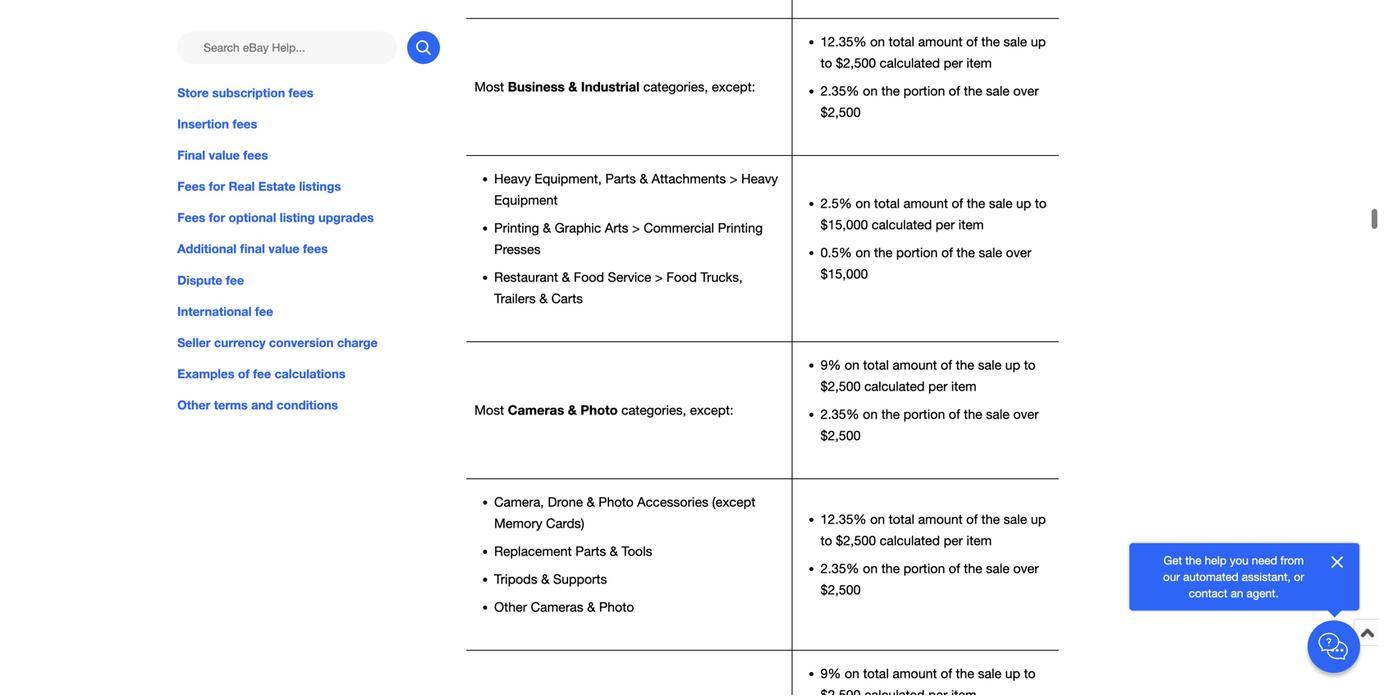 Task type: describe. For each thing, give the bounding box(es) containing it.
item for business & industrial
[[967, 55, 992, 71]]

2 printing from the left
[[718, 220, 763, 236]]

and
[[251, 398, 273, 413]]

fee for dispute fee
[[226, 273, 244, 288]]

store
[[177, 85, 209, 100]]

fees for optional listing upgrades
[[177, 210, 374, 225]]

sale inside 2.5% on total amount of the sale up to $15,000 calculated per item
[[989, 196, 1013, 211]]

additional final value fees link
[[177, 240, 440, 258]]

2.35% on the portion of the sale over $2,500 for industrial
[[821, 83, 1039, 120]]

other terms and conditions
[[177, 398, 338, 413]]

calculated for cameras & photo
[[865, 379, 925, 394]]

tripods
[[494, 572, 538, 587]]

additional final value fees
[[177, 242, 328, 256]]

calculated for replacement parts & tools
[[880, 533, 940, 548]]

of inside 2.5% on total amount of the sale up to $15,000 calculated per item
[[952, 196, 963, 211]]

you
[[1230, 554, 1249, 567]]

amount for replacement parts & tools
[[918, 512, 963, 527]]

agent.
[[1247, 587, 1279, 600]]

estate
[[258, 179, 296, 194]]

over for business & industrial
[[1013, 83, 1039, 98]]

(except
[[712, 495, 756, 510]]

calculated for business & industrial
[[880, 55, 940, 71]]

3 2.35% on the portion of the sale over $2,500 from the top
[[821, 561, 1039, 598]]

fees inside final value fees link
[[243, 148, 268, 163]]

2.35% for photo
[[821, 407, 859, 422]]

presses
[[494, 242, 541, 257]]

fees inside additional final value fees link
[[303, 242, 328, 256]]

get
[[1164, 554, 1182, 567]]

over for printing & graphic arts > commercial printing presses
[[1006, 245, 1032, 260]]

1 9% on total amount of the sale up to $2,500 calculated per item from the top
[[821, 358, 1036, 394]]

$15,000 inside 0.5% on the portion of the sale over $15,000
[[821, 266, 868, 282]]

2.5%
[[821, 196, 852, 211]]

amount for business & industrial
[[918, 34, 963, 49]]

currency
[[214, 335, 266, 350]]

per for business & industrial
[[944, 55, 963, 71]]

upgrades
[[318, 210, 374, 225]]

except: for industrial
[[712, 79, 756, 95]]

equipment,
[[535, 171, 602, 186]]

printing & graphic arts > commercial printing presses
[[494, 220, 763, 257]]

2 9% from the top
[[821, 666, 841, 681]]

& inside heavy equipment, parts & attachments > heavy equipment
[[640, 171, 648, 186]]

charge
[[337, 335, 378, 350]]

portion for printing & graphic arts > commercial printing presses
[[896, 245, 938, 260]]

seller currency conversion charge
[[177, 335, 378, 350]]

0.5% on the portion of the sale over $15,000
[[821, 245, 1032, 282]]

need
[[1252, 554, 1278, 567]]

fees for real estate listings
[[177, 179, 341, 194]]

final value fees link
[[177, 146, 440, 164]]

international fee link
[[177, 302, 440, 321]]

& inside printing & graphic arts > commercial printing presses
[[543, 220, 551, 236]]

attachments
[[652, 171, 726, 186]]

carts
[[551, 291, 583, 306]]

per for replacement parts & tools
[[944, 533, 963, 548]]

store subscription fees
[[177, 85, 314, 100]]

fee for international fee
[[255, 304, 273, 319]]

tools
[[622, 544, 652, 559]]

most for business
[[475, 79, 504, 95]]

up for replacement parts & tools
[[1031, 512, 1046, 527]]

for for optional
[[209, 210, 225, 225]]

except: for photo
[[690, 403, 734, 418]]

final
[[177, 148, 205, 163]]

other for other cameras & photo
[[494, 600, 527, 615]]

camera,
[[494, 495, 544, 510]]

business
[[508, 79, 565, 95]]

item for replacement parts & tools
[[967, 533, 992, 548]]

equipment
[[494, 192, 558, 208]]

most for cameras
[[475, 403, 504, 418]]

conditions
[[277, 398, 338, 413]]

heavy equipment, parts & attachments > heavy equipment
[[494, 171, 778, 208]]

fees for optional listing upgrades link
[[177, 209, 440, 227]]

get the help you need from our automated assistant, or contact an agent. tooltip
[[1156, 553, 1312, 602]]

total for business & industrial
[[889, 34, 915, 49]]

amount for cameras & photo
[[893, 358, 937, 373]]

Search eBay Help... text field
[[177, 31, 397, 64]]

seller currency conversion charge link
[[177, 334, 440, 352]]

> for commercial
[[632, 220, 640, 236]]

listing
[[280, 210, 315, 225]]

other cameras & photo
[[494, 600, 634, 615]]

cards)
[[546, 516, 585, 531]]

other terms and conditions link
[[177, 396, 440, 414]]

arts
[[605, 220, 629, 236]]

service
[[608, 270, 651, 285]]

our
[[1163, 570, 1180, 584]]

real
[[229, 179, 255, 194]]

parts inside heavy equipment, parts & attachments > heavy equipment
[[605, 171, 636, 186]]

categories, for industrial
[[643, 79, 708, 95]]

replacement
[[494, 544, 572, 559]]

item for printing & graphic arts > commercial printing presses
[[959, 217, 984, 232]]

examples
[[177, 367, 235, 381]]

12.35% for replacement parts & tools
[[821, 512, 867, 527]]

dispute fee
[[177, 273, 244, 288]]

3 2.35% from the top
[[821, 561, 859, 576]]

2 vertical spatial fee
[[253, 367, 271, 381]]

the inside get the help you need from our automated assistant, or contact an agent.
[[1186, 554, 1202, 567]]

1 vertical spatial parts
[[576, 544, 606, 559]]

contact
[[1189, 587, 1228, 600]]

final value fees
[[177, 148, 268, 163]]

up for cameras & photo
[[1005, 358, 1021, 373]]

calculations
[[275, 367, 346, 381]]

portion for business & industrial
[[904, 83, 945, 98]]

help
[[1205, 554, 1227, 567]]

store subscription fees link
[[177, 84, 440, 102]]

most cameras & photo categories, except:
[[475, 402, 734, 418]]

terms
[[214, 398, 248, 413]]

cameras for most cameras & photo categories, except:
[[508, 402, 564, 418]]

examples of fee calculations link
[[177, 365, 440, 383]]

per for cameras & photo
[[929, 379, 948, 394]]

conversion
[[269, 335, 334, 350]]

sale inside 0.5% on the portion of the sale over $15,000
[[979, 245, 1003, 260]]

dispute fee link
[[177, 271, 440, 289]]

0 vertical spatial value
[[209, 148, 240, 163]]

optional
[[229, 210, 276, 225]]

from
[[1281, 554, 1304, 567]]

2 food from the left
[[667, 270, 697, 285]]

2.5% on total amount of the sale up to $15,000 calculated per item
[[821, 196, 1047, 232]]

amount for printing & graphic arts > commercial printing presses
[[904, 196, 948, 211]]



Task type: vqa. For each thing, say whether or not it's contained in the screenshot.
Other Cameras & Photo
yes



Task type: locate. For each thing, give the bounding box(es) containing it.
the
[[982, 34, 1000, 49], [882, 83, 900, 98], [964, 83, 983, 98], [967, 196, 985, 211], [874, 245, 893, 260], [957, 245, 975, 260], [956, 358, 975, 373], [882, 407, 900, 422], [964, 407, 983, 422], [982, 512, 1000, 527], [1186, 554, 1202, 567], [882, 561, 900, 576], [964, 561, 983, 576], [956, 666, 975, 681]]

2 vertical spatial photo
[[599, 600, 634, 615]]

1 vertical spatial fee
[[255, 304, 273, 319]]

total for printing & graphic arts > commercial printing presses
[[874, 196, 900, 211]]

dispute
[[177, 273, 223, 288]]

12.35% on total amount of the sale up to $2,500 calculated per item for replacement parts & tools
[[821, 512, 1046, 548]]

supports
[[553, 572, 607, 587]]

drone
[[548, 495, 583, 510]]

calculated for printing & graphic arts > commercial printing presses
[[872, 217, 932, 232]]

0 vertical spatial photo
[[581, 402, 618, 418]]

on inside 2.5% on total amount of the sale up to $15,000 calculated per item
[[856, 196, 871, 211]]

portion for cameras & photo
[[904, 407, 945, 422]]

> inside heavy equipment, parts & attachments > heavy equipment
[[730, 171, 738, 186]]

1 vertical spatial cameras
[[531, 600, 584, 615]]

fees up additional
[[177, 210, 205, 225]]

fees for fees for real estate listings
[[177, 179, 205, 194]]

2 vertical spatial 2.35%
[[821, 561, 859, 576]]

fees down fees for optional listing upgrades link
[[303, 242, 328, 256]]

to for business & industrial
[[821, 55, 832, 71]]

over for replacement parts & tools
[[1013, 561, 1039, 576]]

insertion fees link
[[177, 115, 440, 133]]

of inside 0.5% on the portion of the sale over $15,000
[[942, 245, 953, 260]]

1 vertical spatial most
[[475, 403, 504, 418]]

0 vertical spatial 12.35% on total amount of the sale up to $2,500 calculated per item
[[821, 34, 1046, 71]]

other for other terms and conditions
[[177, 398, 210, 413]]

1 vertical spatial $15,000
[[821, 266, 868, 282]]

fee up and
[[253, 367, 271, 381]]

1 12.35% on total amount of the sale up to $2,500 calculated per item from the top
[[821, 34, 1046, 71]]

for
[[209, 179, 225, 194], [209, 210, 225, 225]]

0 vertical spatial 9%
[[821, 358, 841, 373]]

up
[[1031, 34, 1046, 49], [1016, 196, 1031, 211], [1005, 358, 1021, 373], [1031, 512, 1046, 527], [1005, 666, 1021, 681]]

0 vertical spatial 2.35% on the portion of the sale over $2,500
[[821, 83, 1039, 120]]

2.35% on the portion of the sale over $2,500 for photo
[[821, 407, 1039, 443]]

on inside 0.5% on the portion of the sale over $15,000
[[856, 245, 871, 260]]

2 for from the top
[[209, 210, 225, 225]]

fees
[[177, 179, 205, 194], [177, 210, 205, 225]]

food left trucks,
[[667, 270, 697, 285]]

of inside "link"
[[238, 367, 250, 381]]

> inside printing & graphic arts > commercial printing presses
[[632, 220, 640, 236]]

categories, for photo
[[622, 403, 686, 418]]

fees for real estate listings link
[[177, 177, 440, 196]]

1 2.35% on the portion of the sale over $2,500 from the top
[[821, 83, 1039, 120]]

>
[[730, 171, 738, 186], [632, 220, 640, 236], [655, 270, 663, 285]]

categories, inside most cameras & photo categories, except:
[[622, 403, 686, 418]]

2 12.35% from the top
[[821, 512, 867, 527]]

up for business & industrial
[[1031, 34, 1046, 49]]

1 vertical spatial value
[[269, 242, 300, 256]]

1 fees from the top
[[177, 179, 205, 194]]

calculated
[[880, 55, 940, 71], [872, 217, 932, 232], [865, 379, 925, 394], [880, 533, 940, 548], [865, 688, 925, 695]]

1 printing from the left
[[494, 220, 539, 236]]

1 heavy from the left
[[494, 171, 531, 186]]

$15,000 inside 2.5% on total amount of the sale up to $15,000 calculated per item
[[821, 217, 868, 232]]

0 horizontal spatial food
[[574, 270, 604, 285]]

fees up insertion fees "link"
[[289, 85, 314, 100]]

value down the insertion fees
[[209, 148, 240, 163]]

0 vertical spatial 9% on total amount of the sale up to $2,500 calculated per item
[[821, 358, 1036, 394]]

commercial
[[644, 220, 714, 236]]

restaurant
[[494, 270, 558, 285]]

other
[[177, 398, 210, 413], [494, 600, 527, 615]]

1 horizontal spatial other
[[494, 600, 527, 615]]

1 food from the left
[[574, 270, 604, 285]]

2 12.35% on total amount of the sale up to $2,500 calculated per item from the top
[[821, 512, 1046, 548]]

restaurant & food service > food trucks, trailers & carts
[[494, 270, 743, 306]]

parts up supports
[[576, 544, 606, 559]]

fees inside fees for real estate listings link
[[177, 179, 205, 194]]

0 vertical spatial $15,000
[[821, 217, 868, 232]]

photo for most cameras & photo categories, except:
[[581, 402, 618, 418]]

> right 'service'
[[655, 270, 663, 285]]

0 vertical spatial categories,
[[643, 79, 708, 95]]

1 12.35% from the top
[[821, 34, 867, 49]]

fees inside fees for optional listing upgrades link
[[177, 210, 205, 225]]

0 vertical spatial >
[[730, 171, 738, 186]]

item
[[967, 55, 992, 71], [959, 217, 984, 232], [951, 379, 977, 394], [967, 533, 992, 548], [951, 688, 977, 695]]

categories, inside most business & industrial categories, except:
[[643, 79, 708, 95]]

categories,
[[643, 79, 708, 95], [622, 403, 686, 418]]

accessories
[[637, 495, 709, 510]]

over inside 0.5% on the portion of the sale over $15,000
[[1006, 245, 1032, 260]]

total for cameras & photo
[[863, 358, 889, 373]]

heavy up 'equipment'
[[494, 171, 531, 186]]

the inside 2.5% on total amount of the sale up to $15,000 calculated per item
[[967, 196, 985, 211]]

1 horizontal spatial heavy
[[741, 171, 778, 186]]

parts up arts
[[605, 171, 636, 186]]

2.35% for industrial
[[821, 83, 859, 98]]

0 vertical spatial 2.35%
[[821, 83, 859, 98]]

> right arts
[[632, 220, 640, 236]]

assistant,
[[1242, 570, 1291, 584]]

2 2.35% from the top
[[821, 407, 859, 422]]

2 $15,000 from the top
[[821, 266, 868, 282]]

photo inside 'camera, drone & photo accessories (except memory cards)'
[[599, 495, 634, 510]]

most inside most cameras & photo categories, except:
[[475, 403, 504, 418]]

0.5%
[[821, 245, 852, 260]]

calculated inside 2.5% on total amount of the sale up to $15,000 calculated per item
[[872, 217, 932, 232]]

2 most from the top
[[475, 403, 504, 418]]

additional
[[177, 242, 237, 256]]

portion for replacement parts & tools
[[904, 561, 945, 576]]

0 vertical spatial fee
[[226, 273, 244, 288]]

photo for other cameras & photo
[[599, 600, 634, 615]]

value
[[209, 148, 240, 163], [269, 242, 300, 256]]

to for printing & graphic arts > commercial printing presses
[[1035, 196, 1047, 211]]

amount inside 2.5% on total amount of the sale up to $15,000 calculated per item
[[904, 196, 948, 211]]

1 vertical spatial 2.35% on the portion of the sale over $2,500
[[821, 407, 1039, 443]]

per inside 2.5% on total amount of the sale up to $15,000 calculated per item
[[936, 217, 955, 232]]

2 vertical spatial 2.35% on the portion of the sale over $2,500
[[821, 561, 1039, 598]]

total inside 2.5% on total amount of the sale up to $15,000 calculated per item
[[874, 196, 900, 211]]

up inside 2.5% on total amount of the sale up to $15,000 calculated per item
[[1016, 196, 1031, 211]]

amount
[[918, 34, 963, 49], [904, 196, 948, 211], [893, 358, 937, 373], [918, 512, 963, 527], [893, 666, 937, 681]]

for up additional
[[209, 210, 225, 225]]

1 vertical spatial other
[[494, 600, 527, 615]]

1 vertical spatial categories,
[[622, 403, 686, 418]]

up for printing & graphic arts > commercial printing presses
[[1016, 196, 1031, 211]]

printing
[[494, 220, 539, 236], [718, 220, 763, 236]]

memory
[[494, 516, 542, 531]]

except: inside most cameras & photo categories, except:
[[690, 403, 734, 418]]

over for cameras & photo
[[1013, 407, 1039, 422]]

total for replacement parts & tools
[[889, 512, 915, 527]]

2 2.35% on the portion of the sale over $2,500 from the top
[[821, 407, 1039, 443]]

most business & industrial categories, except:
[[475, 79, 756, 95]]

1 horizontal spatial food
[[667, 270, 697, 285]]

photo for camera, drone & photo accessories (except memory cards)
[[599, 495, 634, 510]]

2 9% on total amount of the sale up to $2,500 calculated per item from the top
[[821, 666, 1036, 695]]

12.35% on total amount of the sale up to $2,500 calculated per item
[[821, 34, 1046, 71], [821, 512, 1046, 548]]

2 fees from the top
[[177, 210, 205, 225]]

0 horizontal spatial heavy
[[494, 171, 531, 186]]

fee up seller currency conversion charge
[[255, 304, 273, 319]]

12.35% for business & industrial
[[821, 34, 867, 49]]

1 vertical spatial for
[[209, 210, 225, 225]]

insertion fees
[[177, 117, 257, 131]]

0 vertical spatial most
[[475, 79, 504, 95]]

1 horizontal spatial value
[[269, 242, 300, 256]]

9% on total amount of the sale up to $2,500 calculated per item
[[821, 358, 1036, 394], [821, 666, 1036, 695]]

to
[[821, 55, 832, 71], [1035, 196, 1047, 211], [1024, 358, 1036, 373], [821, 533, 832, 548], [1024, 666, 1036, 681]]

examples of fee calculations
[[177, 367, 346, 381]]

1 horizontal spatial >
[[655, 270, 663, 285]]

fees down store subscription fees
[[233, 117, 257, 131]]

& inside 'camera, drone & photo accessories (except memory cards)'
[[587, 495, 595, 510]]

automated
[[1183, 570, 1239, 584]]

insertion
[[177, 117, 229, 131]]

fees up fees for real estate listings
[[243, 148, 268, 163]]

international fee
[[177, 304, 273, 319]]

to for cameras & photo
[[1024, 358, 1036, 373]]

to for replacement parts & tools
[[821, 533, 832, 548]]

on
[[870, 34, 885, 49], [863, 83, 878, 98], [856, 196, 871, 211], [856, 245, 871, 260], [845, 358, 860, 373], [863, 407, 878, 422], [870, 512, 885, 527], [863, 561, 878, 576], [845, 666, 860, 681]]

printing up trucks,
[[718, 220, 763, 236]]

1 9% from the top
[[821, 358, 841, 373]]

item inside 2.5% on total amount of the sale up to $15,000 calculated per item
[[959, 217, 984, 232]]

final
[[240, 242, 265, 256]]

other down examples
[[177, 398, 210, 413]]

2.35% on the portion of the sale over $2,500
[[821, 83, 1039, 120], [821, 407, 1039, 443], [821, 561, 1039, 598]]

get the help you need from our automated assistant, or contact an agent.
[[1163, 554, 1305, 600]]

except:
[[712, 79, 756, 95], [690, 403, 734, 418]]

international
[[177, 304, 252, 319]]

0 horizontal spatial value
[[209, 148, 240, 163]]

$15,000 down 0.5%
[[821, 266, 868, 282]]

fees for fees for optional listing upgrades
[[177, 210, 205, 225]]

photo
[[581, 402, 618, 418], [599, 495, 634, 510], [599, 600, 634, 615]]

1 vertical spatial 9%
[[821, 666, 841, 681]]

other down tripods
[[494, 600, 527, 615]]

seller
[[177, 335, 211, 350]]

replacement parts & tools
[[494, 544, 652, 559]]

1 vertical spatial 9% on total amount of the sale up to $2,500 calculated per item
[[821, 666, 1036, 695]]

0 horizontal spatial other
[[177, 398, 210, 413]]

0 horizontal spatial >
[[632, 220, 640, 236]]

fee up international fee
[[226, 273, 244, 288]]

heavy right attachments
[[741, 171, 778, 186]]

1 2.35% from the top
[[821, 83, 859, 98]]

value right final
[[269, 242, 300, 256]]

trucks,
[[701, 270, 743, 285]]

$2,500
[[836, 55, 876, 71], [821, 105, 861, 120], [821, 379, 861, 394], [821, 428, 861, 443], [836, 533, 876, 548], [821, 582, 861, 598], [821, 688, 861, 695]]

most inside most business & industrial categories, except:
[[475, 79, 504, 95]]

fees inside insertion fees "link"
[[233, 117, 257, 131]]

1 vertical spatial fees
[[177, 210, 205, 225]]

or
[[1294, 570, 1305, 584]]

0 vertical spatial 12.35%
[[821, 34, 867, 49]]

> inside restaurant & food service > food trucks, trailers & carts
[[655, 270, 663, 285]]

1 vertical spatial except:
[[690, 403, 734, 418]]

fees inside store subscription fees link
[[289, 85, 314, 100]]

0 vertical spatial other
[[177, 398, 210, 413]]

1 vertical spatial 12.35% on total amount of the sale up to $2,500 calculated per item
[[821, 512, 1046, 548]]

2.35%
[[821, 83, 859, 98], [821, 407, 859, 422], [821, 561, 859, 576]]

fees down final
[[177, 179, 205, 194]]

0 vertical spatial cameras
[[508, 402, 564, 418]]

1 vertical spatial >
[[632, 220, 640, 236]]

2 vertical spatial >
[[655, 270, 663, 285]]

1 vertical spatial 12.35%
[[821, 512, 867, 527]]

food up carts
[[574, 270, 604, 285]]

1 vertical spatial 2.35%
[[821, 407, 859, 422]]

an
[[1231, 587, 1244, 600]]

graphic
[[555, 220, 601, 236]]

cameras for other cameras & photo
[[531, 600, 584, 615]]

camera, drone & photo accessories (except memory cards)
[[494, 495, 756, 531]]

1 for from the top
[[209, 179, 225, 194]]

for left "real"
[[209, 179, 225, 194]]

0 vertical spatial parts
[[605, 171, 636, 186]]

> right attachments
[[730, 171, 738, 186]]

0 horizontal spatial printing
[[494, 220, 539, 236]]

0 vertical spatial fees
[[177, 179, 205, 194]]

per for printing & graphic arts > commercial printing presses
[[936, 217, 955, 232]]

9%
[[821, 358, 841, 373], [821, 666, 841, 681]]

0 vertical spatial except:
[[712, 79, 756, 95]]

item for cameras & photo
[[951, 379, 977, 394]]

2 horizontal spatial >
[[730, 171, 738, 186]]

cameras
[[508, 402, 564, 418], [531, 600, 584, 615]]

subscription
[[212, 85, 285, 100]]

&
[[568, 79, 577, 95], [640, 171, 648, 186], [543, 220, 551, 236], [562, 270, 570, 285], [540, 291, 548, 306], [568, 402, 577, 418], [587, 495, 595, 510], [610, 544, 618, 559], [541, 572, 550, 587], [587, 600, 596, 615]]

0 vertical spatial for
[[209, 179, 225, 194]]

1 horizontal spatial printing
[[718, 220, 763, 236]]

$15,000 down the 2.5%
[[821, 217, 868, 232]]

to inside 2.5% on total amount of the sale up to $15,000 calculated per item
[[1035, 196, 1047, 211]]

1 $15,000 from the top
[[821, 217, 868, 232]]

tripods & supports
[[494, 572, 607, 587]]

12.35% on total amount of the sale up to $2,500 calculated per item for business & industrial
[[821, 34, 1046, 71]]

1 vertical spatial photo
[[599, 495, 634, 510]]

industrial
[[581, 79, 640, 95]]

printing up presses at top left
[[494, 220, 539, 236]]

of
[[967, 34, 978, 49], [949, 83, 960, 98], [952, 196, 963, 211], [942, 245, 953, 260], [941, 358, 952, 373], [238, 367, 250, 381], [949, 407, 960, 422], [967, 512, 978, 527], [949, 561, 960, 576], [941, 666, 952, 681]]

for for real
[[209, 179, 225, 194]]

fees
[[289, 85, 314, 100], [233, 117, 257, 131], [243, 148, 268, 163], [303, 242, 328, 256]]

1 most from the top
[[475, 79, 504, 95]]

portion inside 0.5% on the portion of the sale over $15,000
[[896, 245, 938, 260]]

over
[[1013, 83, 1039, 98], [1006, 245, 1032, 260], [1013, 407, 1039, 422], [1013, 561, 1039, 576]]

except: inside most business & industrial categories, except:
[[712, 79, 756, 95]]

> for food
[[655, 270, 663, 285]]

total
[[889, 34, 915, 49], [874, 196, 900, 211], [863, 358, 889, 373], [889, 512, 915, 527], [863, 666, 889, 681]]

listings
[[299, 179, 341, 194]]

most
[[475, 79, 504, 95], [475, 403, 504, 418]]

trailers
[[494, 291, 536, 306]]

2 heavy from the left
[[741, 171, 778, 186]]



